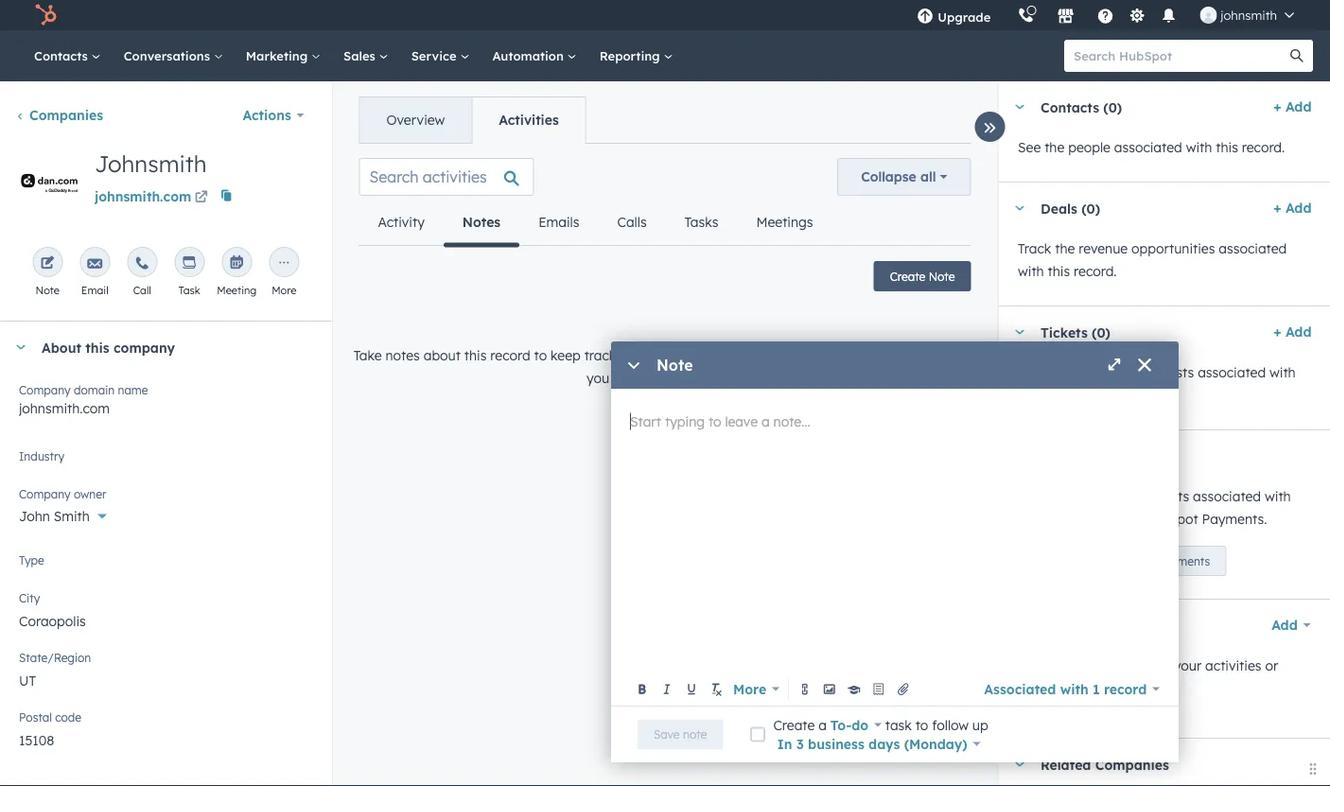 Task type: locate. For each thing, give the bounding box(es) containing it.
2 vertical spatial +
[[1274, 324, 1282, 340]]

0 vertical spatial track
[[1018, 240, 1051, 257]]

0 horizontal spatial contacts
[[34, 48, 92, 63]]

1 vertical spatial a
[[819, 717, 827, 734]]

0 vertical spatial track
[[585, 347, 616, 364]]

(0) for contacts (0)
[[1103, 99, 1122, 115]]

set up payments
[[1119, 554, 1210, 568]]

company down about
[[19, 383, 71, 397]]

record. inside see the files attached to your activities or uploaded to this record.
[[1123, 681, 1166, 697]]

3 + from the top
[[1274, 324, 1282, 340]]

2 caret image from the top
[[1014, 330, 1025, 335]]

1 horizontal spatial create
[[890, 269, 926, 283]]

company down and
[[1044, 511, 1102, 528]]

+ add for see the people associated with this record.
[[1274, 98, 1312, 115]]

help button
[[1090, 0, 1122, 30]]

link opens in a new window image
[[195, 187, 208, 210]]

+ for see the people associated with this record.
[[1274, 98, 1282, 115]]

collapse
[[861, 168, 917, 185]]

hubspot link
[[23, 4, 71, 27]]

with for track the revenue opportunities associated with this record.
[[1018, 263, 1044, 280]]

the inside track the customer requests associated with this record.
[[1055, 364, 1075, 381]]

1 horizontal spatial company
[[1044, 511, 1102, 528]]

add for see the people associated with this record.
[[1286, 98, 1312, 115]]

johnsmith.com down johnsmith
[[95, 188, 191, 205]]

feed
[[344, 143, 987, 405]]

associated inside the collect and track payments associated with this company using hubspot payments.
[[1193, 488, 1261, 505]]

company up john smith
[[19, 487, 71, 501]]

0 vertical spatial payments
[[1127, 488, 1189, 505]]

uploaded
[[1018, 681, 1077, 697]]

follow
[[933, 717, 969, 734]]

to inside take notes about this record to keep track of important info. you can even @mention a teammate if you need to.
[[534, 347, 547, 364]]

record. inside track the customer requests associated with this record.
[[1044, 387, 1087, 404]]

2 + add from the top
[[1274, 200, 1312, 216]]

your
[[1174, 658, 1202, 674]]

add button
[[1259, 607, 1312, 645]]

domain
[[74, 383, 115, 397]]

0 vertical spatial navigation
[[359, 97, 587, 144]]

call
[[133, 284, 151, 297]]

1 horizontal spatial more
[[734, 681, 767, 698]]

1 vertical spatial contacts
[[1041, 99, 1099, 115]]

note inside the create note "button"
[[929, 269, 955, 283]]

the for people
[[1045, 139, 1065, 156]]

even
[[787, 347, 816, 364]]

help image
[[1097, 9, 1114, 26]]

associated right the opportunities at top
[[1219, 240, 1287, 257]]

with inside track the customer requests associated with this record.
[[1270, 364, 1296, 381]]

track
[[585, 347, 616, 364], [1092, 488, 1123, 505]]

company up name
[[114, 339, 175, 356]]

0 horizontal spatial more
[[272, 284, 297, 297]]

hubspot image
[[34, 4, 57, 27]]

0 horizontal spatial note
[[35, 284, 60, 297]]

1 horizontal spatial up
[[1140, 554, 1154, 568]]

see inside see the files attached to your activities or uploaded to this record.
[[1018, 658, 1041, 674]]

1 see from the top
[[1018, 139, 1041, 156]]

see up "associated"
[[1018, 658, 1041, 674]]

0 horizontal spatial record
[[491, 347, 531, 364]]

need
[[613, 370, 644, 387]]

caret image
[[1014, 105, 1025, 109], [15, 345, 27, 350]]

1 horizontal spatial companies
[[1095, 756, 1169, 773]]

1 vertical spatial companies
[[1095, 756, 1169, 773]]

email image
[[87, 256, 102, 272]]

john smith image
[[1200, 7, 1217, 24]]

the inside track the revenue opportunities associated with this record.
[[1055, 240, 1075, 257]]

caret image for related companies
[[1014, 762, 1025, 767]]

(0)
[[1103, 99, 1122, 115], [1082, 200, 1100, 217], [1092, 324, 1111, 340]]

0 vertical spatial +
[[1274, 98, 1282, 115]]

Search activities search field
[[359, 158, 534, 196]]

1 vertical spatial track
[[1092, 488, 1123, 505]]

feed containing collapse all
[[344, 143, 987, 405]]

activities button
[[472, 97, 586, 143]]

record down attached
[[1104, 681, 1147, 698]]

the left revenue
[[1055, 240, 1075, 257]]

1 track from the top
[[1018, 240, 1051, 257]]

2 company from the top
[[19, 487, 71, 501]]

record left keep
[[491, 347, 531, 364]]

in 3 business days (monday) button
[[777, 733, 981, 756]]

contacts up people
[[1041, 99, 1099, 115]]

navigation containing activity
[[359, 200, 832, 247]]

(0) inside dropdown button
[[1092, 324, 1111, 340]]

collapse all button
[[838, 158, 972, 196]]

to right task
[[916, 717, 929, 734]]

(0) inside dropdown button
[[1103, 99, 1122, 115]]

johnsmith.com down domain
[[19, 400, 110, 417]]

john
[[19, 508, 50, 525]]

notifications image
[[1161, 9, 1178, 26]]

caret image
[[1014, 206, 1025, 211], [1014, 330, 1025, 335], [1014, 762, 1025, 767]]

with for collect and track payments associated with this company using hubspot payments.
[[1265, 488, 1291, 505]]

track up using
[[1092, 488, 1123, 505]]

payments down hubspot
[[1157, 554, 1210, 568]]

3 + add button from the top
[[1274, 321, 1312, 344]]

can
[[761, 347, 783, 364]]

with
[[1186, 139, 1212, 156], [1018, 263, 1044, 280], [1270, 364, 1296, 381], [1265, 488, 1291, 505], [1061, 681, 1089, 698]]

track inside take notes about this record to keep track of important info. you can even @mention a teammate if you need to.
[[585, 347, 616, 364]]

1 vertical spatial +
[[1274, 200, 1282, 216]]

contacts (0)
[[1041, 99, 1122, 115]]

up
[[1140, 554, 1154, 568], [973, 717, 989, 734]]

1 horizontal spatial track
[[1092, 488, 1123, 505]]

track down deals
[[1018, 240, 1051, 257]]

1 vertical spatial johnsmith.com
[[19, 400, 110, 417]]

menu
[[904, 0, 1308, 30]]

+ add
[[1274, 98, 1312, 115], [1274, 200, 1312, 216], [1274, 324, 1312, 340]]

companies right related
[[1095, 756, 1169, 773]]

the
[[1045, 139, 1065, 156], [1055, 240, 1075, 257], [1055, 364, 1075, 381], [1045, 658, 1065, 674]]

payments inside the collect and track payments associated with this company using hubspot payments.
[[1127, 488, 1189, 505]]

1 + from the top
[[1274, 98, 1282, 115]]

the inside see the files attached to your activities or uploaded to this record.
[[1045, 658, 1065, 674]]

up right set
[[1140, 554, 1154, 568]]

companies inside dropdown button
[[1095, 756, 1169, 773]]

automation link
[[481, 30, 588, 81]]

1 navigation from the top
[[359, 97, 587, 144]]

contacts link
[[23, 30, 112, 81]]

track for track the customer requests associated with this record.
[[1018, 364, 1051, 381]]

the left people
[[1045, 139, 1065, 156]]

track inside track the customer requests associated with this record.
[[1018, 364, 1051, 381]]

1 horizontal spatial note
[[657, 356, 693, 375]]

1 + add button from the top
[[1274, 96, 1312, 118]]

2 vertical spatial (0)
[[1092, 324, 1111, 340]]

0 vertical spatial note
[[929, 269, 955, 283]]

0 vertical spatial + add
[[1274, 98, 1312, 115]]

0 vertical spatial + add button
[[1274, 96, 1312, 118]]

record.
[[1242, 139, 1285, 156], [1074, 263, 1117, 280], [1044, 387, 1087, 404], [1123, 681, 1166, 697]]

to
[[534, 347, 547, 364], [1157, 658, 1170, 674], [1081, 681, 1093, 697], [916, 717, 929, 734]]

(0) up the expand dialog icon
[[1092, 324, 1111, 340]]

1 + add from the top
[[1274, 98, 1312, 115]]

+ add button for track the revenue opportunities associated with this record.
[[1274, 197, 1312, 220]]

1 vertical spatial up
[[973, 717, 989, 734]]

3
[[797, 736, 804, 752]]

caret image left contacts (0)
[[1014, 105, 1025, 109]]

navigation
[[359, 97, 587, 144], [359, 200, 832, 247]]

caret image for deals (0)
[[1014, 206, 1025, 211]]

0 vertical spatial company
[[19, 383, 71, 397]]

or
[[1265, 658, 1278, 674]]

contacts
[[34, 48, 92, 63], [1041, 99, 1099, 115]]

about this company button
[[0, 322, 313, 373]]

0 vertical spatial company
[[114, 339, 175, 356]]

caret image left about
[[15, 345, 27, 350]]

+
[[1274, 98, 1282, 115], [1274, 200, 1282, 216], [1274, 324, 1282, 340]]

upgrade image
[[917, 9, 934, 26]]

(0) inside dropdown button
[[1082, 200, 1100, 217]]

2 horizontal spatial note
[[929, 269, 955, 283]]

0 horizontal spatial caret image
[[15, 345, 27, 350]]

associated for payments
[[1193, 488, 1261, 505]]

(0) up people
[[1103, 99, 1122, 115]]

1 vertical spatial navigation
[[359, 200, 832, 247]]

City text field
[[19, 602, 313, 640]]

1 vertical spatial see
[[1018, 658, 1041, 674]]

payments
[[1127, 488, 1189, 505], [1157, 554, 1210, 568]]

caret image left tickets
[[1014, 330, 1025, 335]]

johnsmith.com inside company domain name johnsmith.com
[[19, 400, 110, 417]]

search image
[[1291, 49, 1304, 62]]

0 horizontal spatial create
[[774, 717, 815, 734]]

see the files attached to your activities or uploaded to this record.
[[1018, 658, 1278, 697]]

state/region
[[19, 651, 91, 665]]

0 vertical spatial record
[[491, 347, 531, 364]]

0 vertical spatial caret image
[[1014, 206, 1025, 211]]

0 vertical spatial johnsmith.com
[[95, 188, 191, 205]]

create for create a
[[774, 717, 815, 734]]

+ add button
[[1274, 96, 1312, 118], [1274, 197, 1312, 220], [1274, 321, 1312, 344]]

settings image
[[1129, 8, 1146, 25]]

caret image left related
[[1014, 762, 1025, 767]]

0 vertical spatial create
[[890, 269, 926, 283]]

with inside track the revenue opportunities associated with this record.
[[1018, 263, 1044, 280]]

1 vertical spatial caret image
[[1014, 330, 1025, 335]]

activity button
[[359, 200, 444, 245]]

company
[[114, 339, 175, 356], [1044, 511, 1102, 528]]

0 vertical spatial caret image
[[1014, 105, 1025, 109]]

create inside "button"
[[890, 269, 926, 283]]

this inside dropdown button
[[85, 339, 110, 356]]

set
[[1119, 554, 1137, 568]]

company
[[19, 383, 71, 397], [19, 487, 71, 501]]

companies down contacts link
[[29, 107, 103, 124]]

(0) for tickets (0)
[[1092, 324, 1111, 340]]

associated
[[1114, 139, 1182, 156], [1219, 240, 1287, 257], [1198, 364, 1266, 381], [1193, 488, 1261, 505]]

0 horizontal spatial company
[[114, 339, 175, 356]]

2 + add button from the top
[[1274, 197, 1312, 220]]

marketplaces image
[[1057, 9, 1075, 26]]

a
[[888, 347, 896, 364], [819, 717, 827, 734]]

the for revenue
[[1055, 240, 1075, 257]]

learn
[[667, 370, 706, 387]]

1 horizontal spatial contacts
[[1041, 99, 1099, 115]]

Postal code text field
[[19, 721, 313, 759]]

associated with 1 record
[[985, 681, 1147, 698]]

2 see from the top
[[1018, 658, 1041, 674]]

create a
[[774, 717, 831, 734]]

1 vertical spatial create
[[774, 717, 815, 734]]

1 vertical spatial more
[[734, 681, 767, 698]]

1 vertical spatial + add button
[[1274, 197, 1312, 220]]

set up payments link
[[1103, 546, 1226, 576]]

0 vertical spatial see
[[1018, 139, 1041, 156]]

contacts down hubspot link
[[34, 48, 92, 63]]

0 vertical spatial contacts
[[34, 48, 92, 63]]

with inside the collect and track payments associated with this company using hubspot payments.
[[1265, 488, 1291, 505]]

payments up hubspot
[[1127, 488, 1189, 505]]

0 horizontal spatial companies
[[29, 107, 103, 124]]

company inside company domain name johnsmith.com
[[19, 383, 71, 397]]

track down tickets
[[1018, 364, 1051, 381]]

business
[[808, 736, 865, 752]]

2 track from the top
[[1018, 364, 1051, 381]]

john smith button
[[19, 498, 313, 529]]

create up 3
[[774, 717, 815, 734]]

associated inside track the revenue opportunities associated with this record.
[[1219, 240, 1287, 257]]

more inside popup button
[[734, 681, 767, 698]]

add inside popup button
[[1272, 617, 1298, 634]]

associated inside track the customer requests associated with this record.
[[1198, 364, 1266, 381]]

requests
[[1141, 364, 1194, 381]]

note image
[[40, 256, 55, 272]]

2 navigation from the top
[[359, 200, 832, 247]]

2 + from the top
[[1274, 200, 1282, 216]]

track inside track the revenue opportunities associated with this record.
[[1018, 240, 1051, 257]]

create for create note
[[890, 269, 926, 283]]

navigation inside feed
[[359, 200, 832, 247]]

the down tickets
[[1055, 364, 1075, 381]]

caret image inside related companies dropdown button
[[1014, 762, 1025, 767]]

postal code
[[19, 710, 81, 725]]

close dialog image
[[1138, 359, 1153, 374]]

1 caret image from the top
[[1014, 206, 1025, 211]]

marketing link
[[235, 30, 332, 81]]

a right @mention
[[888, 347, 896, 364]]

1 vertical spatial (0)
[[1082, 200, 1100, 217]]

1 company from the top
[[19, 383, 71, 397]]

create up teammate
[[890, 269, 926, 283]]

if
[[969, 347, 977, 364]]

1 horizontal spatial record
[[1104, 681, 1147, 698]]

activity
[[378, 214, 425, 230]]

1 vertical spatial track
[[1018, 364, 1051, 381]]

up right follow
[[973, 717, 989, 734]]

actions button
[[230, 97, 317, 134]]

caret image for contacts (0)
[[1014, 105, 1025, 109]]

automation
[[493, 48, 568, 63]]

0 vertical spatial (0)
[[1103, 99, 1122, 115]]

important
[[637, 347, 699, 364]]

activities
[[499, 112, 559, 128]]

see left people
[[1018, 139, 1041, 156]]

contacts inside dropdown button
[[1041, 99, 1099, 115]]

3 + add from the top
[[1274, 324, 1312, 340]]

0 vertical spatial up
[[1140, 554, 1154, 568]]

overview button
[[360, 97, 472, 143]]

associated up payments.
[[1193, 488, 1261, 505]]

(monday)
[[904, 736, 968, 752]]

0 horizontal spatial track
[[585, 347, 616, 364]]

associated right requests
[[1198, 364, 1266, 381]]

note
[[929, 269, 955, 283], [35, 284, 60, 297], [657, 356, 693, 375]]

meetings button
[[738, 200, 832, 245]]

1 vertical spatial company
[[19, 487, 71, 501]]

the for files
[[1045, 658, 1065, 674]]

1 horizontal spatial a
[[888, 347, 896, 364]]

2 vertical spatial + add
[[1274, 324, 1312, 340]]

1 vertical spatial caret image
[[15, 345, 27, 350]]

2 vertical spatial + add button
[[1274, 321, 1312, 344]]

1 vertical spatial company
[[1044, 511, 1102, 528]]

you
[[587, 370, 610, 387]]

more
[[272, 284, 297, 297], [734, 681, 767, 698]]

0 horizontal spatial up
[[973, 717, 989, 734]]

3 caret image from the top
[[1014, 762, 1025, 767]]

contacts for contacts (0)
[[1041, 99, 1099, 115]]

1 vertical spatial note
[[35, 284, 60, 297]]

caret image for about this company
[[15, 345, 27, 350]]

2 vertical spatial note
[[657, 356, 693, 375]]

caret image inside about this company dropdown button
[[15, 345, 27, 350]]

and
[[1064, 488, 1088, 505]]

2 vertical spatial caret image
[[1014, 762, 1025, 767]]

caret image left deals
[[1014, 206, 1025, 211]]

contacts for contacts
[[34, 48, 92, 63]]

caret image inside 'tickets (0)' dropdown button
[[1014, 330, 1025, 335]]

track inside the collect and track payments associated with this company using hubspot payments.
[[1092, 488, 1123, 505]]

Search HubSpot search field
[[1065, 40, 1297, 72]]

1 vertical spatial + add
[[1274, 200, 1312, 216]]

company inside about this company dropdown button
[[114, 339, 175, 356]]

with inside popup button
[[1061, 681, 1089, 698]]

this inside track the revenue opportunities associated with this record.
[[1048, 263, 1070, 280]]

caret image inside contacts (0) dropdown button
[[1014, 105, 1025, 109]]

caret image inside deals (0) dropdown button
[[1014, 206, 1025, 211]]

a left to-
[[819, 717, 827, 734]]

revenue
[[1079, 240, 1128, 257]]

1 vertical spatial record
[[1104, 681, 1147, 698]]

0 vertical spatial a
[[888, 347, 896, 364]]

0 vertical spatial companies
[[29, 107, 103, 124]]

company inside the collect and track payments associated with this company using hubspot payments.
[[1044, 511, 1102, 528]]

this inside track the customer requests associated with this record.
[[1018, 387, 1040, 404]]

days
[[869, 736, 900, 752]]

track up "you" at the left top
[[585, 347, 616, 364]]

@mention
[[820, 347, 884, 364]]

the up "uploaded"
[[1045, 658, 1065, 674]]

to left keep
[[534, 347, 547, 364]]

industry
[[19, 449, 64, 463]]

1 horizontal spatial caret image
[[1014, 105, 1025, 109]]

(0) right deals
[[1082, 200, 1100, 217]]

the for customer
[[1055, 364, 1075, 381]]



Task type: vqa. For each thing, say whether or not it's contained in the screenshot.
Collect and track payments associated with this company using HubSpot Payments.'s with
yes



Task type: describe. For each thing, give the bounding box(es) containing it.
associated with 1 record button
[[985, 676, 1160, 703]]

+ for track the customer requests associated with this record.
[[1274, 324, 1282, 340]]

smith
[[54, 508, 90, 525]]

calling icon button
[[1010, 3, 1042, 28]]

to.
[[648, 370, 664, 387]]

expand dialog image
[[1107, 359, 1122, 374]]

using
[[1106, 511, 1140, 528]]

up inside set up payments link
[[1140, 554, 1154, 568]]

files
[[1068, 658, 1093, 674]]

company owner
[[19, 487, 106, 501]]

john smith
[[19, 508, 90, 525]]

+ add button for see the people associated with this record.
[[1274, 96, 1312, 118]]

menu containing johnsmith
[[904, 0, 1308, 30]]

johnsmith
[[1221, 7, 1278, 23]]

do
[[852, 717, 869, 734]]

create note button
[[874, 261, 972, 292]]

record inside popup button
[[1104, 681, 1147, 698]]

notifications button
[[1153, 0, 1185, 30]]

associated
[[985, 681, 1057, 698]]

service
[[411, 48, 460, 63]]

deals (0)
[[1041, 200, 1100, 217]]

link opens in a new window image
[[195, 192, 208, 205]]

track the customer requests associated with this record.
[[1018, 364, 1296, 404]]

more button
[[730, 676, 784, 703]]

create note
[[890, 269, 955, 283]]

0 vertical spatial more
[[272, 284, 297, 297]]

activities
[[1205, 658, 1262, 674]]

caret image for tickets (0)
[[1014, 330, 1025, 335]]

Number of employees text field
[[19, 781, 313, 787]]

teammate
[[900, 347, 965, 364]]

notes
[[463, 214, 501, 230]]

+ add button for track the customer requests associated with this record.
[[1274, 321, 1312, 344]]

1 vertical spatial payments
[[1157, 554, 1210, 568]]

search button
[[1281, 40, 1314, 72]]

meetings
[[757, 214, 813, 230]]

save note button
[[638, 720, 723, 750]]

company for company owner
[[19, 487, 71, 501]]

see the people associated with this record.
[[1018, 139, 1285, 156]]

johnsmith button
[[1189, 0, 1306, 30]]

collapse all
[[861, 168, 937, 185]]

note
[[683, 728, 707, 742]]

learn more link
[[667, 370, 744, 387]]

meeting image
[[229, 256, 244, 272]]

marketing
[[246, 48, 311, 63]]

take
[[354, 347, 382, 364]]

track for track the revenue opportunities associated with this record.
[[1018, 240, 1051, 257]]

conversations link
[[112, 30, 235, 81]]

sales
[[344, 48, 379, 63]]

+ for track the revenue opportunities associated with this record.
[[1274, 200, 1282, 216]]

add for track the revenue opportunities associated with this record.
[[1286, 200, 1312, 216]]

attached
[[1097, 658, 1154, 674]]

notes
[[386, 347, 420, 364]]

tickets (0)
[[1041, 324, 1111, 340]]

(0) for deals (0)
[[1082, 200, 1100, 217]]

minimize dialog image
[[627, 359, 642, 374]]

associated for opportunities
[[1219, 240, 1287, 257]]

of
[[620, 347, 633, 364]]

associated for requests
[[1198, 364, 1266, 381]]

company domain name johnsmith.com
[[19, 383, 148, 417]]

with for track the customer requests associated with this record.
[[1270, 364, 1296, 381]]

tasks button
[[666, 200, 738, 245]]

about
[[42, 339, 81, 356]]

keep
[[551, 347, 581, 364]]

about
[[424, 347, 461, 364]]

call image
[[135, 256, 150, 272]]

see for see the people associated with this record.
[[1018, 139, 1041, 156]]

reporting link
[[588, 30, 685, 81]]

+ add for track the customer requests associated with this record.
[[1274, 324, 1312, 340]]

overview
[[387, 112, 445, 128]]

navigation containing overview
[[359, 97, 587, 144]]

you
[[734, 347, 757, 364]]

State/Region text field
[[19, 662, 313, 699]]

0 horizontal spatial a
[[819, 717, 827, 734]]

opportunities
[[1132, 240, 1215, 257]]

in 3 business days (monday)
[[777, 736, 968, 752]]

more
[[710, 370, 744, 387]]

name
[[118, 383, 148, 397]]

to left your
[[1157, 658, 1170, 674]]

meeting
[[217, 284, 257, 297]]

johnsmith.com link
[[95, 182, 211, 210]]

associated down contacts (0) dropdown button
[[1114, 139, 1182, 156]]

in
[[777, 736, 793, 752]]

code
[[55, 710, 81, 725]]

service link
[[400, 30, 481, 81]]

this inside the collect and track payments associated with this company using hubspot payments.
[[1018, 511, 1040, 528]]

related companies button
[[999, 739, 1312, 787]]

to-do
[[831, 717, 869, 734]]

+ add for track the revenue opportunities associated with this record.
[[1274, 200, 1312, 216]]

customer
[[1079, 364, 1137, 381]]

companies link
[[15, 107, 103, 124]]

record inside take notes about this record to keep track of important info. you can even @mention a teammate if you need to.
[[491, 347, 531, 364]]

this inside take notes about this record to keep track of important info. you can even @mention a teammate if you need to.
[[465, 347, 487, 364]]

add for track the customer requests associated with this record.
[[1286, 324, 1312, 340]]

learn more
[[667, 370, 744, 387]]

info.
[[703, 347, 730, 364]]

people
[[1068, 139, 1111, 156]]

about this company
[[42, 339, 175, 356]]

to down files
[[1081, 681, 1093, 697]]

task to follow up
[[882, 717, 989, 734]]

this inside see the files attached to your activities or uploaded to this record.
[[1097, 681, 1120, 697]]

contacts (0) button
[[999, 81, 1266, 133]]

to-do button
[[831, 714, 882, 737]]

owner
[[74, 487, 106, 501]]

payments.
[[1202, 511, 1267, 528]]

task image
[[182, 256, 197, 272]]

more image
[[277, 256, 292, 272]]

company for company domain name johnsmith.com
[[19, 383, 71, 397]]

marketplaces button
[[1046, 0, 1086, 30]]

deals
[[1041, 200, 1077, 217]]

calling icon image
[[1018, 7, 1035, 24]]

save
[[654, 728, 680, 742]]

email
[[81, 284, 108, 297]]

actions
[[243, 107, 291, 124]]

record. inside track the revenue opportunities associated with this record.
[[1074, 263, 1117, 280]]

see for see the files attached to your activities or uploaded to this record.
[[1018, 658, 1041, 674]]

a inside take notes about this record to keep track of important info. you can even @mention a teammate if you need to.
[[888, 347, 896, 364]]

related companies
[[1041, 756, 1169, 773]]



